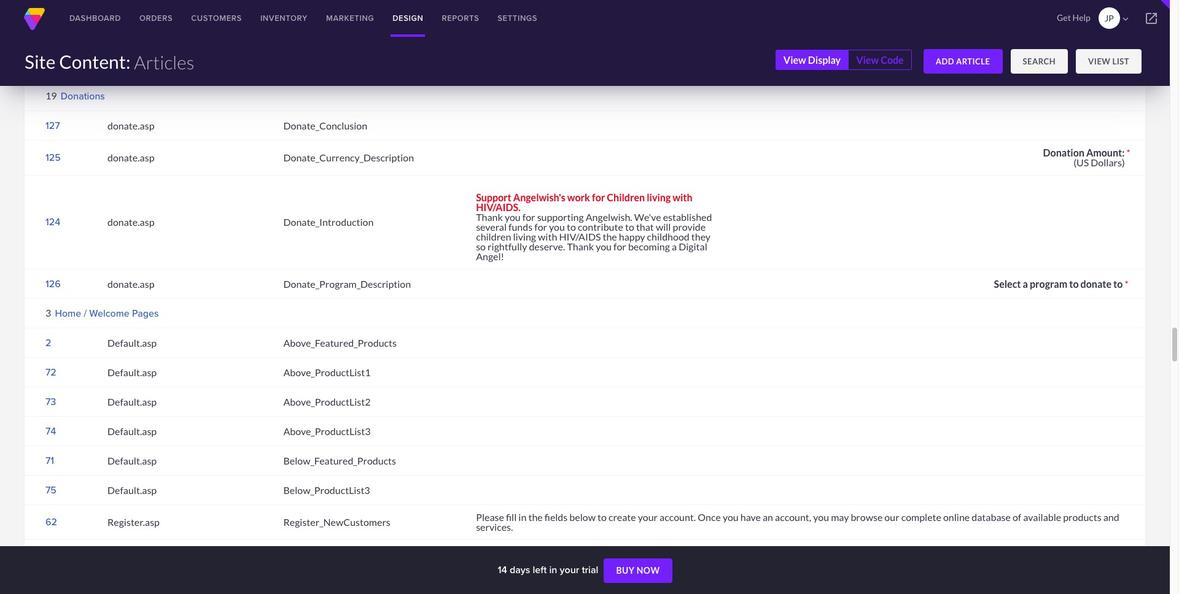 Task type: describe. For each thing, give the bounding box(es) containing it.
view list
[[1089, 57, 1130, 66]]

services.
[[476, 522, 513, 533]]

73 link
[[45, 395, 56, 409]]

74 link
[[45, 424, 56, 438]]

our inside please fill in the fields below to create your account. once you have an account, you may browse our complete online database of available products and services.
[[885, 512, 900, 523]]

for right funds
[[535, 221, 547, 233]]

login"
[[571, 576, 598, 588]]

19 donations
[[45, 89, 105, 103]]

donate_conclusion
[[283, 120, 367, 131]]

you up the deserve. at the left
[[549, 221, 565, 233]]

angelwish.
[[586, 211, 633, 223]]

0 horizontal spatial living
[[513, 231, 536, 243]]

search
[[1023, 57, 1056, 66]]

buy now
[[616, 566, 660, 576]]

to use our website, you must first register with us below. upon registration, you will have full access to our website. after you've registered, you may simply use our "quick login" for your return visits. enjoy your shopping!
[[476, 566, 1105, 588]]

donate.asp for 127
[[108, 120, 154, 131]]

consent
[[499, 23, 534, 35]]

select a program to donate to *
[[994, 278, 1129, 290]]

to inside to use our website, you must first register with us below. upon registration, you will have full access to our website. after you've registered, you may simply use our "quick login" for your return visits. enjoy your shopping!
[[900, 566, 910, 578]]

62 link
[[45, 516, 57, 530]]

above_productlist3
[[283, 426, 371, 437]]

enjoy
[[692, 576, 716, 588]]

website.
[[928, 566, 964, 578]]

below_productlist3
[[283, 484, 370, 496]]

article
[[956, 57, 991, 66]]

first
[[601, 566, 618, 578]]

donate_introduction
[[283, 216, 374, 228]]

you down support
[[505, 211, 521, 223]]

1 horizontal spatial living
[[647, 192, 671, 203]]

register.asp
[[108, 517, 160, 528]]

donate
[[1081, 278, 1112, 290]]

to left contribute
[[567, 221, 576, 233]]

view for view code
[[856, 54, 879, 66]]

default.asp for 75
[[108, 484, 157, 496]]

buy now link
[[604, 559, 672, 584]]

above_productlist2
[[283, 396, 371, 408]]

below
[[570, 512, 596, 523]]

website,
[[522, 566, 558, 578]]

 link
[[1133, 0, 1170, 37]]

an
[[763, 512, 773, 523]]

provide
[[673, 221, 706, 233]]

register_newcustomers
[[283, 517, 391, 528]]

(us
[[1074, 157, 1089, 168]]

registration,
[[744, 566, 796, 578]]

get help
[[1057, 12, 1091, 23]]

have inside to use our website, you must first register with us below. upon registration, you will have full access to our website. after you've registered, you may simply use our "quick login" for your return visits. enjoy your shopping!
[[833, 566, 853, 578]]

of
[[1013, 512, 1022, 523]]

will inside support angelwish's work for children living with hiv/aids. thank you for supporting angelwish. we've established several funds for you to contribute to that will provide children living with hiv/aids the happy childhood they so rightfully deserve. thank you for becoming a digital angel!
[[656, 221, 671, 233]]

get
[[1057, 12, 1071, 23]]

trial
[[582, 563, 599, 577]]

a inside support angelwish's work for children living with hiv/aids. thank you for supporting angelwish. we've established several funds for you to contribute to that will provide children living with hiv/aids the happy childhood they so rightfully deserve. thank you for becoming a digital angel!
[[672, 241, 677, 253]]

75 link
[[45, 483, 56, 497]]

simply
[[476, 576, 504, 588]]

funds
[[509, 221, 533, 233]]

donations link
[[61, 89, 105, 103]]

74
[[45, 424, 56, 438]]

for inside to use our website, you must first register with us below. upon registration, you will have full access to our website. after you've registered, you may simply use our "quick login" for your return visits. enjoy your shopping!
[[599, 576, 612, 588]]

upon
[[718, 566, 742, 578]]

code
[[881, 54, 904, 66]]

14 days left in your trial
[[498, 563, 601, 577]]

above_productlist1
[[283, 367, 371, 378]]

add
[[936, 57, 955, 66]]

account.
[[660, 512, 696, 523]]

donate.asp for 126
[[108, 278, 154, 290]]

our left "quick at the bottom
[[523, 576, 538, 588]]

pages
[[132, 307, 159, 321]]

you right account,
[[813, 512, 829, 523]]

for down contribute
[[614, 241, 626, 253]]

124 link
[[45, 215, 60, 229]]

71 link
[[45, 454, 54, 468]]

14
[[498, 563, 507, 577]]

fields
[[545, 512, 568, 523]]

home / welcome pages link
[[55, 307, 159, 321]]

to left that
[[625, 221, 634, 233]]

children
[[476, 231, 511, 243]]

126 link
[[45, 277, 61, 291]]

your consent
[[476, 23, 534, 35]]

site content: articles
[[25, 50, 194, 73]]

2
[[45, 336, 51, 350]]

must
[[577, 566, 599, 578]]

online
[[944, 512, 970, 523]]

display
[[808, 54, 841, 66]]

becoming
[[628, 241, 670, 253]]

default.asp for 73
[[108, 396, 157, 408]]

1 vertical spatial in
[[549, 563, 557, 577]]

view for view list
[[1089, 57, 1111, 66]]

have inside please fill in the fields below to create your account. once you have an account, you may browse our complete online database of available products and services.
[[741, 512, 761, 523]]

once
[[698, 512, 721, 523]]

access
[[871, 566, 899, 578]]

view code
[[856, 54, 904, 66]]

program
[[1030, 278, 1068, 290]]

contribute
[[578, 221, 623, 233]]

support
[[476, 192, 512, 203]]

account,
[[775, 512, 812, 523]]

hiv/aids.
[[476, 202, 521, 213]]

rightfully
[[488, 241, 527, 253]]

view list link
[[1076, 49, 1142, 74]]

to right donate
[[1114, 278, 1123, 290]]

1 vertical spatial *
[[1125, 278, 1129, 290]]

they
[[692, 231, 711, 243]]

your left trial
[[560, 563, 579, 577]]

content:
[[59, 50, 131, 72]]

select
[[994, 278, 1021, 290]]

design
[[393, 12, 423, 24]]

0 horizontal spatial use
[[488, 566, 503, 578]]

that
[[636, 221, 654, 233]]



Task type: vqa. For each thing, say whether or not it's contained in the screenshot.
Thank to the bottom
yes



Task type: locate. For each thing, give the bounding box(es) containing it.
the inside support angelwish's work for children living with hiv/aids. thank you for supporting angelwish. we've established several funds for you to contribute to that will provide children living with hiv/aids the happy childhood they so rightfully deserve. thank you for becoming a digital angel!
[[603, 231, 617, 243]]

72 link
[[45, 365, 56, 379]]

with inside to use our website, you must first register with us below. upon registration, you will have full access to our website. after you've registered, you may simply use our "quick login" for your return visits. enjoy your shopping!
[[656, 566, 675, 578]]

3 home / welcome pages
[[45, 307, 159, 321]]

settings
[[498, 12, 538, 24]]

happy
[[619, 231, 645, 243]]

3
[[45, 307, 51, 319]]

1 horizontal spatial will
[[816, 566, 831, 578]]

2 donate.asp from the top
[[108, 152, 154, 164]]

a left 'digital'
[[672, 241, 677, 253]]

0 vertical spatial *
[[1127, 147, 1131, 159]]

default.asp for 72
[[108, 367, 157, 378]]

donate.asp for 125
[[108, 152, 154, 164]]

1 donate.asp from the top
[[108, 120, 154, 131]]


[[1144, 11, 1159, 26]]

may
[[831, 512, 849, 523], [1087, 566, 1105, 578]]

donate.asp for 124
[[108, 216, 154, 228]]

to inside please fill in the fields below to create your account. once you have an account, you may browse our complete online database of available products and services.
[[598, 512, 607, 523]]

0 vertical spatial thank
[[476, 211, 503, 223]]

inventory
[[260, 12, 308, 24]]

donation amount: * (us dollars)
[[1043, 147, 1131, 168]]

with up established
[[673, 192, 693, 203]]

in right fill
[[519, 512, 527, 523]]

thank up children
[[476, 211, 503, 223]]

view left list
[[1089, 57, 1111, 66]]

the down angelwish.
[[603, 231, 617, 243]]

view code link
[[848, 50, 912, 70]]

2 horizontal spatial view
[[1089, 57, 1111, 66]]

thank
[[476, 211, 503, 223], [567, 241, 594, 253]]

may inside please fill in the fields below to create your account. once you have an account, you may browse our complete online database of available products and services.
[[831, 512, 849, 523]]

1 vertical spatial may
[[1087, 566, 1105, 578]]

view left display
[[784, 54, 806, 66]]

your down buy
[[614, 576, 634, 588]]

our down welcome.
[[505, 566, 520, 578]]

articles
[[134, 51, 194, 73]]

reports
[[442, 12, 479, 24]]

have
[[741, 512, 761, 523], [833, 566, 853, 578]]

you left must
[[560, 566, 575, 578]]

will inside to use our website, you must first register with us below. upon registration, you will have full access to our website. after you've registered, you may simply use our "quick login" for your return visits. enjoy your shopping!
[[816, 566, 831, 578]]

registered,
[[1021, 566, 1067, 578]]

list
[[1113, 57, 1130, 66]]

1 vertical spatial the
[[529, 512, 543, 523]]

71
[[45, 454, 54, 468]]

you've
[[991, 566, 1019, 578]]

return
[[636, 576, 663, 588]]

2 default.asp from the top
[[108, 367, 157, 378]]

for right trial
[[599, 576, 612, 588]]

in right left at the left of page
[[549, 563, 557, 577]]

1 vertical spatial living
[[513, 231, 536, 243]]

jp
[[1105, 13, 1114, 23]]

please
[[476, 512, 504, 523]]

"quick
[[539, 576, 569, 588]]

will right that
[[656, 221, 671, 233]]

will left full
[[816, 566, 831, 578]]

please fill in the fields below to create your account. once you have an account, you may browse our complete online database of available products and services.
[[476, 512, 1120, 533]]

buy
[[616, 566, 635, 576]]

0 horizontal spatial thank
[[476, 211, 503, 223]]

0 vertical spatial in
[[519, 512, 527, 523]]

the inside please fill in the fields below to create your account. once you have an account, you may browse our complete online database of available products and services.
[[529, 512, 543, 523]]

browse
[[851, 512, 883, 523]]

1 vertical spatial with
[[538, 231, 557, 243]]

0 horizontal spatial view
[[784, 54, 806, 66]]

* right donate
[[1125, 278, 1129, 290]]

for right work on the top of the page
[[592, 192, 605, 203]]

0 vertical spatial the
[[603, 231, 617, 243]]

1 vertical spatial have
[[833, 566, 853, 578]]

default.asp for 71
[[108, 455, 157, 467]]

fill
[[506, 512, 517, 523]]

have left an
[[741, 512, 761, 523]]

available
[[1024, 512, 1062, 523]]

may inside to use our website, you must first register with us below. upon registration, you will have full access to our website. after you've registered, you may simply use our "quick login" for your return visits. enjoy your shopping!
[[1087, 566, 1105, 578]]

our left website.
[[912, 566, 926, 578]]

so
[[476, 241, 486, 253]]

days
[[510, 563, 530, 577]]

in inside please fill in the fields below to create your account. once you have an account, you may browse our complete online database of available products and services.
[[519, 512, 527, 523]]

124
[[45, 215, 60, 229]]

donations
[[61, 89, 105, 103]]

our right browse
[[885, 512, 900, 523]]

3 default.asp from the top
[[108, 396, 157, 408]]

view left code
[[856, 54, 879, 66]]

create
[[609, 512, 636, 523]]

0 horizontal spatial may
[[831, 512, 849, 523]]

visits.
[[665, 576, 690, 588]]

donate_program_description
[[283, 278, 411, 290]]

72
[[45, 365, 56, 379]]

0 vertical spatial living
[[647, 192, 671, 203]]

default.asp for 74
[[108, 426, 157, 437]]

* inside donation amount: * (us dollars)
[[1127, 147, 1131, 159]]

1 default.asp from the top
[[108, 337, 157, 349]]

1 horizontal spatial use
[[506, 576, 521, 588]]

shopping!
[[739, 576, 782, 588]]

donation
[[1043, 147, 1085, 159]]

your inside please fill in the fields below to create your account. once you have an account, you may browse our complete online database of available products and services.
[[638, 512, 658, 523]]

you right once
[[723, 512, 739, 523]]

to
[[476, 566, 486, 578]]

marketing
[[326, 12, 374, 24]]

1 vertical spatial thank
[[567, 241, 594, 253]]

0 horizontal spatial the
[[529, 512, 543, 523]]

you right registration,
[[798, 566, 814, 578]]

your
[[638, 512, 658, 523], [560, 563, 579, 577], [614, 576, 634, 588], [717, 576, 737, 588]]

you right registered,
[[1069, 566, 1085, 578]]

have left full
[[833, 566, 853, 578]]

living
[[647, 192, 671, 203], [513, 231, 536, 243]]

0 horizontal spatial have
[[741, 512, 761, 523]]

a right select
[[1023, 278, 1028, 290]]

1 horizontal spatial may
[[1087, 566, 1105, 578]]

with down supporting
[[538, 231, 557, 243]]

home
[[55, 307, 81, 321]]

the left fields
[[529, 512, 543, 523]]

0 vertical spatial a
[[672, 241, 677, 253]]

4 default.asp from the top
[[108, 426, 157, 437]]

use right simply
[[506, 576, 521, 588]]

0 vertical spatial with
[[673, 192, 693, 203]]

to right below
[[598, 512, 607, 523]]

dashboard
[[69, 12, 121, 24]]

search link
[[1011, 49, 1068, 74]]

you down contribute
[[596, 241, 612, 253]]

living up we've
[[647, 192, 671, 203]]

to right access at the right bottom of the page
[[900, 566, 910, 578]]

0 horizontal spatial in
[[519, 512, 527, 523]]

5 default.asp from the top
[[108, 455, 157, 467]]

view for view display
[[784, 54, 806, 66]]

default.asp for 2
[[108, 337, 157, 349]]

to left donate
[[1070, 278, 1079, 290]]

62
[[45, 516, 57, 530]]

welcome
[[89, 307, 130, 321]]

we've
[[634, 211, 661, 223]]

your right create
[[638, 512, 658, 523]]

0 vertical spatial have
[[741, 512, 761, 523]]

donate_currency_description
[[283, 152, 414, 164]]

1 vertical spatial a
[[1023, 278, 1028, 290]]

for
[[592, 192, 605, 203], [523, 211, 535, 223], [535, 221, 547, 233], [614, 241, 626, 253], [599, 576, 612, 588]]

125
[[45, 151, 61, 165]]

digital
[[679, 241, 708, 253]]

1 horizontal spatial the
[[603, 231, 617, 243]]

the
[[603, 231, 617, 243], [529, 512, 543, 523]]

site
[[25, 50, 56, 72]]

angelwish's
[[513, 192, 566, 203]]

3 donate.asp from the top
[[108, 216, 154, 228]]

1 vertical spatial will
[[816, 566, 831, 578]]

0 horizontal spatial a
[[672, 241, 677, 253]]

0 vertical spatial may
[[831, 512, 849, 523]]

127 link
[[45, 118, 60, 132]]

* right dollars)
[[1127, 147, 1131, 159]]

1 horizontal spatial view
[[856, 54, 879, 66]]

0 vertical spatial will
[[656, 221, 671, 233]]

0 horizontal spatial will
[[656, 221, 671, 233]]

above_featured_products
[[283, 337, 397, 349]]

for down angelwish's
[[523, 211, 535, 223]]

supporting
[[537, 211, 584, 223]]

1 horizontal spatial a
[[1023, 278, 1028, 290]]

database
[[972, 512, 1011, 523]]

in
[[519, 512, 527, 523], [549, 563, 557, 577]]

thank down contribute
[[567, 241, 594, 253]]


[[1120, 13, 1131, 25]]

hiv/aids
[[559, 231, 601, 243]]

6 default.asp from the top
[[108, 484, 157, 496]]

2 vertical spatial with
[[656, 566, 675, 578]]

your right enjoy
[[717, 576, 737, 588]]

our
[[885, 512, 900, 523], [505, 566, 520, 578], [912, 566, 926, 578], [523, 576, 538, 588]]

support angelwish's work for children living with hiv/aids. thank you for supporting angelwish. we've established several funds for you to contribute to that will provide children living with hiv/aids the happy childhood they so rightfully deserve. thank you for becoming a digital angel!
[[476, 192, 712, 262]]

4 donate.asp from the top
[[108, 278, 154, 290]]

living right children
[[513, 231, 536, 243]]

1 horizontal spatial thank
[[567, 241, 594, 253]]

your
[[476, 23, 497, 35]]

below_featured_products
[[283, 455, 396, 467]]

125 link
[[45, 151, 61, 165]]

1 horizontal spatial have
[[833, 566, 853, 578]]

default.asp
[[108, 337, 157, 349], [108, 367, 157, 378], [108, 396, 157, 408], [108, 426, 157, 437], [108, 455, 157, 467], [108, 484, 157, 496]]

may right registered,
[[1087, 566, 1105, 578]]

use right to
[[488, 566, 503, 578]]

add article link
[[924, 49, 1003, 74]]

with left us
[[656, 566, 675, 578]]

1 horizontal spatial in
[[549, 563, 557, 577]]

may left browse
[[831, 512, 849, 523]]



